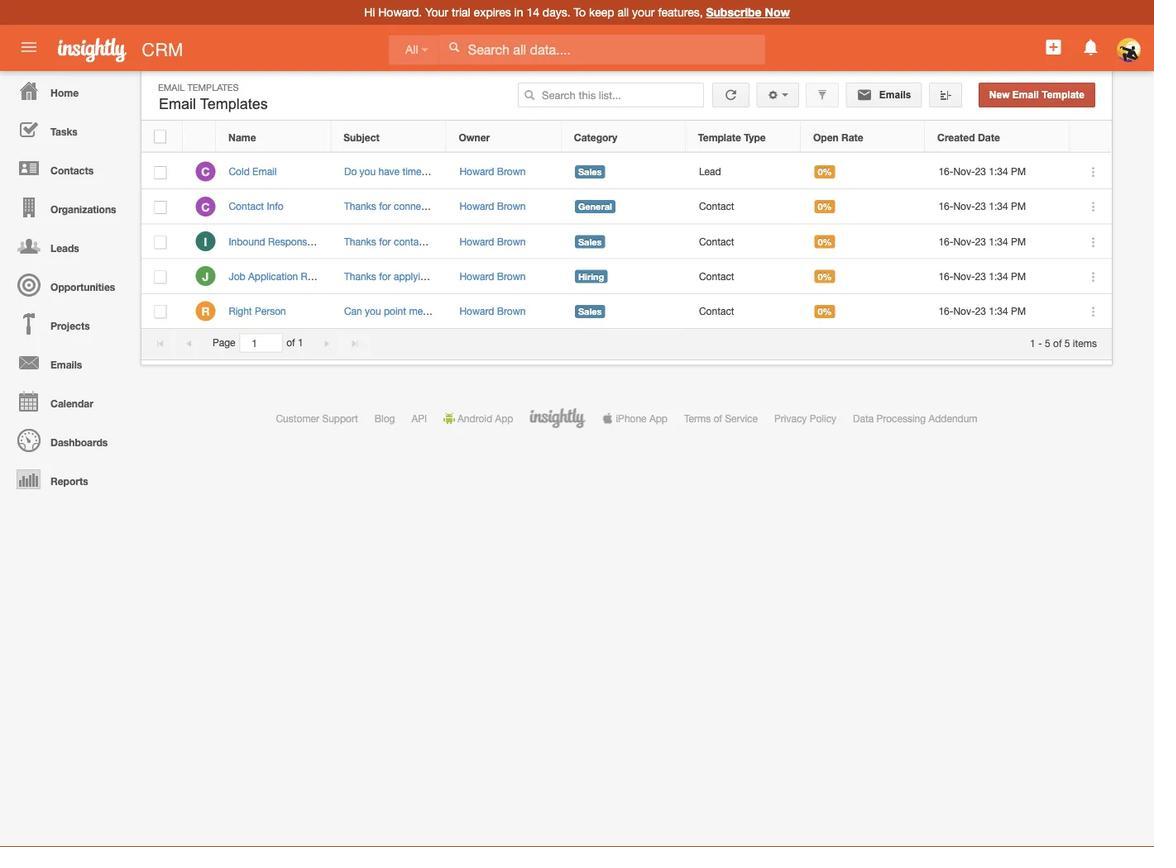 Task type: describe. For each thing, give the bounding box(es) containing it.
features,
[[658, 5, 703, 19]]

j link
[[196, 267, 215, 286]]

brown inside j row
[[497, 271, 526, 282]]

nov- for can you point me to the right person?
[[953, 305, 975, 317]]

0 vertical spatial templates
[[187, 82, 239, 93]]

nov- inside i row
[[953, 236, 975, 247]]

job application response thanks for applying...
[[229, 271, 440, 282]]

16- for do you have time to connect?
[[938, 166, 953, 177]]

tasks link
[[4, 110, 132, 149]]

1 vertical spatial templates
[[200, 96, 268, 113]]

opportunities link
[[4, 266, 132, 304]]

contacts
[[51, 165, 94, 176]]

2 5 from the left
[[1065, 337, 1070, 349]]

Search this list... text field
[[518, 83, 704, 108]]

j row
[[141, 259, 1112, 294]]

subscribe now link
[[706, 5, 790, 19]]

customer support link
[[276, 413, 358, 424]]

howard brown link for do you have time to connect?
[[459, 166, 526, 177]]

r row
[[141, 294, 1112, 329]]

contact cell for j
[[686, 259, 802, 294]]

customer
[[276, 413, 319, 424]]

to for c
[[424, 166, 433, 177]]

1 vertical spatial emails link
[[4, 343, 132, 382]]

4 16-nov-23 1:34 pm cell from the top
[[926, 259, 1071, 294]]

application
[[248, 271, 298, 282]]

thanks for connecting
[[344, 201, 443, 212]]

inbound
[[229, 236, 265, 247]]

1 1 from the left
[[298, 337, 303, 349]]

-
[[1038, 337, 1042, 349]]

pm for can you point me to the right person?
[[1011, 305, 1026, 317]]

calendar link
[[4, 382, 132, 421]]

privacy policy link
[[774, 413, 836, 424]]

1 c row from the top
[[141, 155, 1112, 190]]

1:34 inside j row
[[989, 271, 1008, 282]]

connecting
[[394, 201, 443, 212]]

pm for do you have time to connect?
[[1011, 166, 1026, 177]]

api link
[[412, 413, 427, 424]]

thanks for connecting link
[[344, 201, 443, 212]]

thanks for thanks for contacting us. howard brown
[[344, 236, 376, 247]]

new
[[989, 89, 1010, 101]]

0% inside i row
[[818, 237, 832, 247]]

general cell
[[562, 190, 686, 225]]

app for android app
[[495, 413, 513, 424]]

lead
[[699, 166, 721, 177]]

emails inside navigation
[[51, 359, 82, 371]]

brown inside i row
[[497, 236, 526, 247]]

policy
[[810, 413, 836, 424]]

0% inside j row
[[818, 271, 832, 282]]

you for r
[[365, 305, 381, 317]]

16- inside i row
[[938, 236, 953, 247]]

16-nov-23 1:34 pm for do you have time to connect?
[[938, 166, 1026, 177]]

subscribe
[[706, 5, 762, 19]]

c for contact info
[[201, 200, 210, 214]]

16- inside j row
[[938, 271, 953, 282]]

for for contacting
[[379, 236, 391, 247]]

contact for r
[[699, 305, 734, 317]]

name
[[228, 131, 256, 143]]

new email template link
[[979, 83, 1095, 108]]

projects link
[[4, 304, 132, 343]]

23 inside i row
[[975, 236, 986, 247]]

privacy
[[774, 413, 807, 424]]

me
[[409, 305, 423, 317]]

i link
[[196, 232, 215, 251]]

thanks for contacting us. howard brown
[[344, 236, 526, 247]]

open
[[813, 131, 839, 143]]

category
[[574, 131, 617, 143]]

blog
[[375, 413, 395, 424]]

thanks for thanks for connecting
[[344, 201, 376, 212]]

to
[[574, 5, 586, 19]]

show sidebar image
[[940, 89, 951, 101]]

do you have time to connect? link
[[344, 166, 477, 177]]

iphone
[[616, 413, 647, 424]]

to for r
[[426, 305, 434, 317]]

data processing addendum
[[853, 413, 978, 424]]

projects
[[51, 320, 90, 332]]

person
[[255, 305, 286, 317]]

new email template
[[989, 89, 1085, 101]]

1 5 from the left
[[1045, 337, 1050, 349]]

0% cell for do you have time to connect?
[[802, 155, 926, 190]]

for inside j row
[[379, 271, 391, 282]]

cold
[[229, 166, 250, 177]]

all
[[405, 43, 418, 56]]

lead cell
[[686, 155, 802, 190]]

organizations
[[51, 204, 116, 215]]

howard brown link for can you point me to the right person?
[[459, 305, 526, 317]]

right
[[229, 305, 252, 317]]

rate
[[841, 131, 863, 143]]

the
[[437, 305, 451, 317]]

terms of service link
[[684, 413, 758, 424]]

howard brown for thanks for connecting
[[459, 201, 526, 212]]

16-nov-23 1:34 pm for can you point me to the right person?
[[938, 305, 1026, 317]]

person?
[[477, 305, 513, 317]]

data processing addendum link
[[853, 413, 978, 424]]

job application response link
[[229, 271, 354, 282]]

pm inside i row
[[1011, 236, 1026, 247]]

cold email
[[229, 166, 277, 177]]

show list view filters image
[[817, 89, 828, 101]]

now
[[765, 5, 790, 19]]

all link
[[389, 35, 439, 65]]

contact cell for r
[[686, 294, 802, 329]]

1 field
[[240, 334, 282, 352]]

template type
[[698, 131, 766, 143]]

c for cold email
[[201, 165, 210, 179]]

page
[[213, 337, 235, 349]]

23 for can you point me to the right person?
[[975, 305, 986, 317]]

pm inside j row
[[1011, 271, 1026, 282]]

1 horizontal spatial of
[[713, 413, 722, 424]]

c link for contact info
[[196, 197, 215, 217]]

contact info
[[229, 201, 283, 212]]

general
[[578, 202, 612, 212]]

0% for can you point me to the right person?
[[818, 306, 832, 317]]

3 16-nov-23 1:34 pm cell from the top
[[926, 225, 1071, 259]]

contact for c
[[699, 201, 734, 212]]

processing
[[877, 413, 926, 424]]

have
[[378, 166, 400, 177]]

16-nov-23 1:34 pm inside j row
[[938, 271, 1026, 282]]

1 vertical spatial template
[[698, 131, 741, 143]]

0% for do you have time to connect?
[[818, 167, 832, 177]]

iphone app
[[616, 413, 668, 424]]

row group containing c
[[141, 155, 1112, 329]]

howard.
[[378, 5, 422, 19]]

tasks
[[51, 126, 78, 137]]

customer support
[[276, 413, 358, 424]]

1:34 for can you point me to the right person?
[[989, 305, 1008, 317]]

reports
[[51, 476, 88, 487]]

16-nov-23 1:34 pm inside i row
[[938, 236, 1026, 247]]

can you point me to the right person?
[[344, 305, 513, 317]]

row containing name
[[141, 122, 1111, 153]]

3 0% cell from the top
[[802, 225, 926, 259]]

23 inside j row
[[975, 271, 986, 282]]

16- for thanks for connecting
[[938, 201, 953, 212]]

us.
[[443, 236, 457, 247]]

16-nov-23 1:34 pm cell for thanks for connecting
[[926, 190, 1071, 225]]

do
[[344, 166, 357, 177]]

blog link
[[375, 413, 395, 424]]

nov- for do you have time to connect?
[[953, 166, 975, 177]]



Task type: vqa. For each thing, say whether or not it's contained in the screenshot.
for
yes



Task type: locate. For each thing, give the bounding box(es) containing it.
sales cell for i
[[562, 225, 686, 259]]

2 nov- from the top
[[953, 201, 975, 212]]

howard for thanks for applying...
[[459, 271, 494, 282]]

service
[[725, 413, 758, 424]]

nov- for thanks for connecting
[[953, 201, 975, 212]]

sales down hiring
[[578, 306, 602, 317]]

1 for from the top
[[379, 201, 391, 212]]

app
[[495, 413, 513, 424], [649, 413, 668, 424]]

template left type
[[698, 131, 741, 143]]

1 c from the top
[[201, 165, 210, 179]]

data
[[853, 413, 874, 424]]

5 right the -
[[1045, 337, 1050, 349]]

response
[[268, 236, 313, 247], [301, 271, 345, 282]]

3 for from the top
[[379, 271, 391, 282]]

16- for can you point me to the right person?
[[938, 305, 953, 317]]

1 vertical spatial c link
[[196, 197, 215, 217]]

trial
[[452, 5, 471, 19]]

2 c from the top
[[201, 200, 210, 214]]

1 right 1 field
[[298, 337, 303, 349]]

2 sales cell from the top
[[562, 225, 686, 259]]

sales cell down category
[[562, 155, 686, 190]]

dashboards link
[[4, 421, 132, 460]]

2 pm from the top
[[1011, 201, 1026, 212]]

app right iphone
[[649, 413, 668, 424]]

4 nov- from the top
[[953, 271, 975, 282]]

emails link
[[846, 83, 922, 108], [4, 343, 132, 382]]

2 1:34 from the top
[[989, 201, 1008, 212]]

contacts link
[[4, 149, 132, 188]]

brown for do you have time to connect?
[[497, 166, 526, 177]]

3 1:34 from the top
[[989, 236, 1008, 247]]

16- inside r row
[[938, 305, 953, 317]]

1 thanks from the top
[[344, 201, 376, 212]]

1 horizontal spatial emails
[[876, 89, 911, 101]]

template
[[1042, 89, 1085, 101], [698, 131, 741, 143]]

1 horizontal spatial emails link
[[846, 83, 922, 108]]

2 sales from the top
[[578, 237, 602, 247]]

thanks up job application response thanks for applying...
[[344, 236, 376, 247]]

pm
[[1011, 166, 1026, 177], [1011, 201, 1026, 212], [1011, 236, 1026, 247], [1011, 271, 1026, 282], [1011, 305, 1026, 317]]

2 vertical spatial sales
[[578, 306, 602, 317]]

contact cell for c
[[686, 190, 802, 225]]

4 howard brown link from the top
[[459, 271, 526, 282]]

0 vertical spatial emails
[[876, 89, 911, 101]]

4 howard from the top
[[459, 271, 494, 282]]

i
[[204, 235, 207, 249]]

1 brown from the top
[[497, 166, 526, 177]]

1 vertical spatial to
[[426, 305, 434, 317]]

you for c
[[360, 166, 376, 177]]

1 pm from the top
[[1011, 166, 1026, 177]]

0 vertical spatial thanks
[[344, 201, 376, 212]]

to right time
[[424, 166, 433, 177]]

1 horizontal spatial template
[[1042, 89, 1085, 101]]

nov- inside r row
[[953, 305, 975, 317]]

2 howard brown link from the top
[[459, 201, 526, 212]]

1 howard from the top
[[459, 166, 494, 177]]

howard down connect?
[[459, 201, 494, 212]]

info
[[267, 201, 283, 212]]

can
[[344, 305, 362, 317]]

refresh list image
[[723, 89, 739, 101]]

1 sales cell from the top
[[562, 155, 686, 190]]

row group
[[141, 122, 1111, 153], [141, 155, 1112, 329]]

0 horizontal spatial 5
[[1045, 337, 1050, 349]]

contacting
[[394, 236, 441, 247]]

you
[[360, 166, 376, 177], [365, 305, 381, 317]]

2 brown from the top
[[497, 201, 526, 212]]

0 horizontal spatial emails link
[[4, 343, 132, 382]]

android app link
[[443, 413, 513, 424]]

4 contact cell from the top
[[686, 294, 802, 329]]

1 vertical spatial c
[[201, 200, 210, 214]]

inbound response
[[229, 236, 313, 247]]

4 brown from the top
[[497, 271, 526, 282]]

howard brown
[[459, 166, 526, 177], [459, 201, 526, 212], [459, 271, 526, 282], [459, 305, 526, 317]]

2 16- from the top
[[938, 201, 953, 212]]

5 left items
[[1065, 337, 1070, 349]]

4 23 from the top
[[975, 271, 986, 282]]

3 thanks from the top
[[344, 271, 376, 282]]

contact cell
[[686, 190, 802, 225], [686, 225, 802, 259], [686, 259, 802, 294], [686, 294, 802, 329]]

of right the -
[[1053, 337, 1062, 349]]

pm for thanks for connecting
[[1011, 201, 1026, 212]]

16-nov-23 1:34 pm cell for can you point me to the right person?
[[926, 294, 1071, 329]]

1 vertical spatial emails
[[51, 359, 82, 371]]

to inside r row
[[426, 305, 434, 317]]

support
[[322, 413, 358, 424]]

1 howard brown link from the top
[[459, 166, 526, 177]]

navigation
[[0, 71, 132, 499]]

1 vertical spatial you
[[365, 305, 381, 317]]

notifications image
[[1081, 37, 1101, 57]]

0 vertical spatial response
[[268, 236, 313, 247]]

template down notifications icon
[[1042, 89, 1085, 101]]

nov- inside j row
[[953, 271, 975, 282]]

3 sales cell from the top
[[562, 294, 686, 329]]

2 23 from the top
[[975, 201, 986, 212]]

search image
[[524, 89, 535, 101]]

c link for cold email
[[196, 162, 215, 182]]

3 nov- from the top
[[953, 236, 975, 247]]

16-
[[938, 166, 953, 177], [938, 201, 953, 212], [938, 236, 953, 247], [938, 271, 953, 282], [938, 305, 953, 317]]

your
[[425, 5, 448, 19]]

r link
[[196, 301, 215, 321]]

thanks for applying... link
[[344, 271, 440, 282]]

1:34
[[989, 166, 1008, 177], [989, 201, 1008, 212], [989, 236, 1008, 247], [989, 271, 1008, 282], [989, 305, 1008, 317]]

0 vertical spatial c link
[[196, 162, 215, 182]]

applying...
[[394, 271, 440, 282]]

5 howard brown link from the top
[[459, 305, 526, 317]]

howard brown link down connect?
[[459, 201, 526, 212]]

1 horizontal spatial app
[[649, 413, 668, 424]]

sales for c
[[578, 167, 602, 177]]

sales
[[578, 167, 602, 177], [578, 237, 602, 247], [578, 306, 602, 317]]

response inside j row
[[301, 271, 345, 282]]

23 for thanks for connecting
[[975, 201, 986, 212]]

cold email link
[[229, 166, 285, 177]]

j
[[202, 270, 209, 283]]

0% cell
[[802, 155, 926, 190], [802, 190, 926, 225], [802, 225, 926, 259], [802, 259, 926, 294], [802, 294, 926, 329]]

for inside i row
[[379, 236, 391, 247]]

contact inside i row
[[699, 236, 734, 247]]

days.
[[543, 5, 570, 19]]

1 16-nov-23 1:34 pm from the top
[[938, 166, 1026, 177]]

2 vertical spatial thanks
[[344, 271, 376, 282]]

emails link up rate
[[846, 83, 922, 108]]

response up "can"
[[301, 271, 345, 282]]

1 left the -
[[1030, 337, 1036, 349]]

1 howard brown from the top
[[459, 166, 526, 177]]

0% cell for thanks for connecting
[[802, 190, 926, 225]]

2 16-nov-23 1:34 pm from the top
[[938, 201, 1026, 212]]

contact for i
[[699, 236, 734, 247]]

2 vertical spatial for
[[379, 271, 391, 282]]

howard inside j row
[[459, 271, 494, 282]]

thanks inside c row
[[344, 201, 376, 212]]

created
[[937, 131, 975, 143]]

opportunities
[[51, 281, 115, 293]]

terms of service
[[684, 413, 758, 424]]

response inside i row
[[268, 236, 313, 247]]

thanks down do in the left top of the page
[[344, 201, 376, 212]]

to
[[424, 166, 433, 177], [426, 305, 434, 317]]

addendum
[[929, 413, 978, 424]]

1 1:34 from the top
[[989, 166, 1008, 177]]

5 0% cell from the top
[[802, 294, 926, 329]]

0 vertical spatial sales cell
[[562, 155, 686, 190]]

emails
[[876, 89, 911, 101], [51, 359, 82, 371]]

home link
[[4, 71, 132, 110]]

3 howard from the top
[[459, 236, 494, 247]]

2 for from the top
[[379, 236, 391, 247]]

emails up "calendar" link on the top
[[51, 359, 82, 371]]

home
[[51, 87, 79, 98]]

for inside c row
[[379, 201, 391, 212]]

sales cell for c
[[562, 155, 686, 190]]

app right android
[[495, 413, 513, 424]]

0 vertical spatial sales
[[578, 167, 602, 177]]

1:34 for thanks for connecting
[[989, 201, 1008, 212]]

1 0% from the top
[[818, 167, 832, 177]]

3 pm from the top
[[1011, 236, 1026, 247]]

sales cell
[[562, 155, 686, 190], [562, 225, 686, 259], [562, 294, 686, 329]]

c left "cold"
[[201, 165, 210, 179]]

row group containing name
[[141, 122, 1111, 153]]

contact info link
[[229, 201, 292, 212]]

for
[[379, 201, 391, 212], [379, 236, 391, 247], [379, 271, 391, 282]]

howard brown up person?
[[459, 271, 526, 282]]

api
[[412, 413, 427, 424]]

3 sales from the top
[[578, 306, 602, 317]]

howard down the owner
[[459, 166, 494, 177]]

emails link down projects
[[4, 343, 132, 382]]

brown for can you point me to the right person?
[[497, 305, 526, 317]]

2 thanks from the top
[[344, 236, 376, 247]]

2 howard brown from the top
[[459, 201, 526, 212]]

1 16- from the top
[[938, 166, 953, 177]]

c row up j row
[[141, 190, 1112, 225]]

2 0% cell from the top
[[802, 190, 926, 225]]

3 brown from the top
[[497, 236, 526, 247]]

2 row group from the top
[[141, 155, 1112, 329]]

4 0% from the top
[[818, 271, 832, 282]]

1 0% cell from the top
[[802, 155, 926, 190]]

16-nov-23 1:34 pm cell for do you have time to connect?
[[926, 155, 1071, 190]]

howard for thanks for connecting
[[459, 201, 494, 212]]

hi
[[364, 5, 375, 19]]

3 16- from the top
[[938, 236, 953, 247]]

howard brown link right us.
[[459, 236, 526, 247]]

white image
[[448, 41, 460, 53]]

howard brown for do you have time to connect?
[[459, 166, 526, 177]]

5 23 from the top
[[975, 305, 986, 317]]

0 vertical spatial for
[[379, 201, 391, 212]]

sales down category
[[578, 167, 602, 177]]

3 howard brown from the top
[[459, 271, 526, 282]]

4 16- from the top
[[938, 271, 953, 282]]

4 16-nov-23 1:34 pm from the top
[[938, 271, 1026, 282]]

4 pm from the top
[[1011, 271, 1026, 282]]

howard brown down the owner
[[459, 166, 526, 177]]

1 vertical spatial for
[[379, 236, 391, 247]]

contact inside r row
[[699, 305, 734, 317]]

0 horizontal spatial template
[[698, 131, 741, 143]]

sales up hiring
[[578, 237, 602, 247]]

0 vertical spatial you
[[360, 166, 376, 177]]

howard brown right the
[[459, 305, 526, 317]]

2 app from the left
[[649, 413, 668, 424]]

nov-
[[953, 166, 975, 177], [953, 201, 975, 212], [953, 236, 975, 247], [953, 271, 975, 282], [953, 305, 975, 317]]

brown inside r row
[[497, 305, 526, 317]]

reports link
[[4, 460, 132, 499]]

howard inside r row
[[459, 305, 494, 317]]

i row
[[141, 225, 1112, 259]]

thanks up "can"
[[344, 271, 376, 282]]

c link left "cold"
[[196, 162, 215, 182]]

23 inside r row
[[975, 305, 986, 317]]

0 horizontal spatial emails
[[51, 359, 82, 371]]

5 pm from the top
[[1011, 305, 1026, 317]]

1 sales from the top
[[578, 167, 602, 177]]

cog image
[[767, 89, 779, 101]]

1 row group from the top
[[141, 122, 1111, 153]]

expires
[[474, 5, 511, 19]]

thanks
[[344, 201, 376, 212], [344, 236, 376, 247], [344, 271, 376, 282]]

of right 1 field
[[286, 337, 295, 349]]

4 1:34 from the top
[[989, 271, 1008, 282]]

sales inside r row
[[578, 306, 602, 317]]

c
[[201, 165, 210, 179], [201, 200, 210, 214]]

sales cell for r
[[562, 294, 686, 329]]

4 0% cell from the top
[[802, 259, 926, 294]]

to inside c row
[[424, 166, 433, 177]]

0 vertical spatial emails link
[[846, 83, 922, 108]]

sales cell down general
[[562, 225, 686, 259]]

thanks inside i row
[[344, 236, 376, 247]]

row
[[141, 122, 1111, 153]]

you right "can"
[[365, 305, 381, 317]]

5 howard from the top
[[459, 305, 494, 317]]

1 vertical spatial thanks
[[344, 236, 376, 247]]

1:34 inside r row
[[989, 305, 1008, 317]]

right person link
[[229, 305, 294, 317]]

owner
[[459, 131, 490, 143]]

howard brown link down the owner
[[459, 166, 526, 177]]

5 nov- from the top
[[953, 305, 975, 317]]

contact for j
[[699, 271, 734, 282]]

howard brown inside j row
[[459, 271, 526, 282]]

2 1 from the left
[[1030, 337, 1036, 349]]

howard brown link right the
[[459, 305, 526, 317]]

subject
[[344, 131, 380, 143]]

2 c row from the top
[[141, 190, 1112, 225]]

brown
[[497, 166, 526, 177], [497, 201, 526, 212], [497, 236, 526, 247], [497, 271, 526, 282], [497, 305, 526, 317]]

0% cell for can you point me to the right person?
[[802, 294, 926, 329]]

thanks inside j row
[[344, 271, 376, 282]]

leads
[[51, 242, 79, 254]]

type
[[744, 131, 766, 143]]

c up i link
[[201, 200, 210, 214]]

keep
[[589, 5, 614, 19]]

email
[[158, 82, 185, 93], [1012, 89, 1039, 101], [159, 96, 196, 113], [252, 166, 277, 177]]

inbound response link
[[229, 236, 321, 247]]

2 horizontal spatial of
[[1053, 337, 1062, 349]]

iphone app link
[[602, 413, 668, 424]]

to right me
[[426, 305, 434, 317]]

all
[[617, 5, 629, 19]]

0 vertical spatial template
[[1042, 89, 1085, 101]]

you inside r row
[[365, 305, 381, 317]]

howard brown down connect?
[[459, 201, 526, 212]]

2 0% from the top
[[818, 202, 832, 212]]

howard brown inside r row
[[459, 305, 526, 317]]

contact inside j row
[[699, 271, 734, 282]]

terms
[[684, 413, 711, 424]]

for left connecting
[[379, 201, 391, 212]]

1 horizontal spatial 1
[[1030, 337, 1036, 349]]

1 vertical spatial sales
[[578, 237, 602, 247]]

0 horizontal spatial 1
[[298, 337, 303, 349]]

howard brown for can you point me to the right person?
[[459, 305, 526, 317]]

for left applying...
[[379, 271, 391, 282]]

2 16-nov-23 1:34 pm cell from the top
[[926, 190, 1071, 225]]

sales inside c row
[[578, 167, 602, 177]]

5 16-nov-23 1:34 pm from the top
[[938, 305, 1026, 317]]

brown for thanks for connecting
[[497, 201, 526, 212]]

1 contact cell from the top
[[686, 190, 802, 225]]

1 app from the left
[[495, 413, 513, 424]]

navigation containing home
[[0, 71, 132, 499]]

3 16-nov-23 1:34 pm from the top
[[938, 236, 1026, 247]]

email templates button
[[155, 92, 272, 117]]

sales for i
[[578, 237, 602, 247]]

android
[[458, 413, 492, 424]]

contact cell for i
[[686, 225, 802, 259]]

job
[[229, 271, 245, 282]]

3 howard brown link from the top
[[459, 236, 526, 247]]

1 horizontal spatial 5
[[1065, 337, 1070, 349]]

0% for thanks for connecting
[[818, 202, 832, 212]]

3 23 from the top
[[975, 236, 986, 247]]

Search all data.... text field
[[439, 35, 765, 64]]

email templates email templates
[[158, 82, 268, 113]]

howard for can you point me to the right person?
[[459, 305, 494, 317]]

None checkbox
[[154, 130, 166, 143], [154, 166, 167, 179], [154, 271, 167, 284], [154, 306, 167, 319], [154, 130, 166, 143], [154, 166, 167, 179], [154, 271, 167, 284], [154, 306, 167, 319]]

thanks for contacting us. link
[[344, 236, 457, 247]]

app for iphone app
[[649, 413, 668, 424]]

5 16- from the top
[[938, 305, 953, 317]]

emails left the show sidebar icon
[[876, 89, 911, 101]]

howard brown link for thanks for connecting
[[459, 201, 526, 212]]

5 0% from the top
[[818, 306, 832, 317]]

1 23 from the top
[[975, 166, 986, 177]]

c row
[[141, 155, 1112, 190], [141, 190, 1112, 225]]

1 16-nov-23 1:34 pm cell from the top
[[926, 155, 1071, 190]]

0 vertical spatial to
[[424, 166, 433, 177]]

3 contact cell from the top
[[686, 259, 802, 294]]

items
[[1073, 337, 1097, 349]]

2 c link from the top
[[196, 197, 215, 217]]

None checkbox
[[154, 201, 167, 214], [154, 236, 167, 249], [154, 201, 167, 214], [154, 236, 167, 249]]

howard right the
[[459, 305, 494, 317]]

you inside c row
[[360, 166, 376, 177]]

howard for do you have time to connect?
[[459, 166, 494, 177]]

sales cell down hiring
[[562, 294, 686, 329]]

1 nov- from the top
[[953, 166, 975, 177]]

1 - 5 of 5 items
[[1030, 337, 1097, 349]]

1 c link from the top
[[196, 162, 215, 182]]

4 howard brown from the top
[[459, 305, 526, 317]]

c row down category
[[141, 155, 1112, 190]]

howard
[[459, 166, 494, 177], [459, 201, 494, 212], [459, 236, 494, 247], [459, 271, 494, 282], [459, 305, 494, 317]]

leads link
[[4, 227, 132, 266]]

3 0% from the top
[[818, 237, 832, 247]]

5 16-nov-23 1:34 pm cell from the top
[[926, 294, 1071, 329]]

2 vertical spatial sales cell
[[562, 294, 686, 329]]

5 brown from the top
[[497, 305, 526, 317]]

howard right us.
[[459, 236, 494, 247]]

16-nov-23 1:34 pm cell
[[926, 155, 1071, 190], [926, 190, 1071, 225], [926, 225, 1071, 259], [926, 259, 1071, 294], [926, 294, 1071, 329]]

howard inside i row
[[459, 236, 494, 247]]

hi howard. your trial expires in 14 days. to keep all your features, subscribe now
[[364, 5, 790, 19]]

howard up the right
[[459, 271, 494, 282]]

you right do in the left top of the page
[[360, 166, 376, 177]]

16-nov-23 1:34 pm
[[938, 166, 1026, 177], [938, 201, 1026, 212], [938, 236, 1026, 247], [938, 271, 1026, 282], [938, 305, 1026, 317]]

0 vertical spatial c
[[201, 165, 210, 179]]

0% inside r row
[[818, 306, 832, 317]]

1 vertical spatial response
[[301, 271, 345, 282]]

r
[[201, 305, 210, 318]]

for for connecting
[[379, 201, 391, 212]]

16-nov-23 1:34 pm inside r row
[[938, 305, 1026, 317]]

1:34 for do you have time to connect?
[[989, 166, 1008, 177]]

hiring cell
[[562, 259, 686, 294]]

howard brown link up person?
[[459, 271, 526, 282]]

1:34 inside i row
[[989, 236, 1008, 247]]

response up job application response "link"
[[268, 236, 313, 247]]

1 vertical spatial row group
[[141, 155, 1112, 329]]

pm inside r row
[[1011, 305, 1026, 317]]

right person
[[229, 305, 286, 317]]

0 horizontal spatial of
[[286, 337, 295, 349]]

howard brown link inside j row
[[459, 271, 526, 282]]

c link up i link
[[196, 197, 215, 217]]

5 1:34 from the top
[[989, 305, 1008, 317]]

calendar
[[51, 398, 93, 410]]

1 vertical spatial sales cell
[[562, 225, 686, 259]]

for left the contacting
[[379, 236, 391, 247]]

sales inside i row
[[578, 237, 602, 247]]

0 horizontal spatial app
[[495, 413, 513, 424]]

2 howard from the top
[[459, 201, 494, 212]]

23 for do you have time to connect?
[[975, 166, 986, 177]]

16-nov-23 1:34 pm for thanks for connecting
[[938, 201, 1026, 212]]

of right terms
[[713, 413, 722, 424]]

sales for r
[[578, 306, 602, 317]]

2 contact cell from the top
[[686, 225, 802, 259]]

0 vertical spatial row group
[[141, 122, 1111, 153]]



